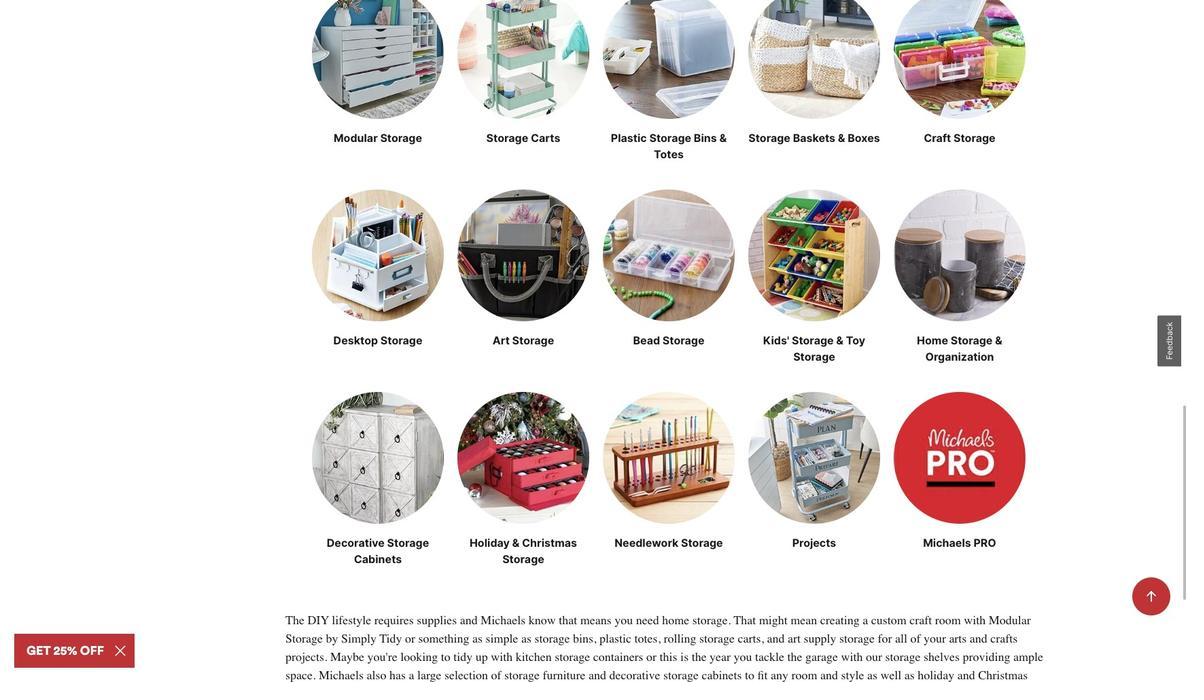 Task type: locate. For each thing, give the bounding box(es) containing it.
you down carts,
[[734, 650, 753, 665]]

you up plastic
[[615, 613, 633, 628]]

as up the up
[[473, 632, 483, 647]]

& right bins
[[720, 131, 727, 145]]

craft storage link
[[894, 0, 1026, 146]]

with up arts
[[965, 613, 986, 628]]

craft
[[910, 613, 933, 628]]

that
[[734, 613, 757, 628]]

1 horizontal spatial or
[[647, 650, 657, 665]]

any
[[771, 668, 789, 683]]

michaels
[[924, 536, 972, 550], [481, 613, 526, 628], [319, 668, 364, 683]]

all
[[896, 632, 908, 647]]

kids' storage & toy storage link
[[749, 190, 881, 365]]

needlework storage link
[[603, 392, 735, 551]]

0 horizontal spatial to
[[441, 650, 451, 665]]

& inside kids' storage & toy storage
[[837, 334, 844, 347]]

storage inside the diy lifestyle requires supplies and michaels know that means you need home storage. that might mean creating a custom craft room with modular storage by simply tidy or something as simple as storage bins, plastic totes, rolling storage carts, and art supply storage for all of your arts and crafts projects. maybe you're looking to tidy up with kitchen storage containers or this is the year you tackle the garage with our storage shelves providing ample space. michaels also has a large selection of storage furniture and decorative storage cabinets to fit any room and style as well as holiday and christ
[[286, 632, 323, 647]]

space.
[[286, 668, 316, 683]]

0 horizontal spatial michaels
[[319, 668, 364, 683]]

craft
[[925, 131, 952, 145]]

storage carts link
[[458, 0, 590, 146]]

2 horizontal spatial with
[[965, 613, 986, 628]]

toy
[[847, 334, 866, 347]]

modular storage image
[[312, 0, 444, 119]]

decorative
[[610, 668, 661, 683]]

0 vertical spatial michaels
[[924, 536, 972, 550]]

projects.
[[286, 650, 327, 665]]

0 vertical spatial room
[[936, 613, 962, 628]]

0 horizontal spatial modular
[[334, 131, 378, 145]]

is
[[681, 650, 689, 665]]

holiday & christmas storage
[[470, 536, 578, 566]]

cabinets
[[354, 553, 402, 566]]

room
[[936, 613, 962, 628], [792, 668, 818, 683]]

2 the from the left
[[788, 650, 803, 665]]

desktop storage image
[[312, 190, 444, 322]]

0 vertical spatial modular
[[334, 131, 378, 145]]

storage
[[380, 131, 422, 145], [487, 131, 529, 145], [650, 131, 692, 145], [749, 131, 791, 145], [954, 131, 996, 145], [381, 334, 423, 347], [513, 334, 555, 347], [663, 334, 705, 347], [792, 334, 834, 347], [951, 334, 993, 347], [794, 350, 836, 364], [387, 536, 429, 550], [682, 536, 723, 550], [503, 553, 545, 566], [286, 632, 323, 647]]

room up arts
[[936, 613, 962, 628]]

modular storage
[[334, 131, 422, 145]]

1 horizontal spatial to
[[745, 668, 755, 683]]

supplies
[[417, 613, 457, 628]]

know
[[529, 613, 556, 628]]

michaels inside michaels pro link
[[924, 536, 972, 550]]

0 horizontal spatial or
[[405, 632, 416, 647]]

bins
[[694, 131, 717, 145]]

0 vertical spatial of
[[911, 632, 921, 647]]

bead
[[634, 334, 661, 347]]

containers
[[594, 650, 644, 665]]

furniture
[[543, 668, 586, 683]]

1 horizontal spatial michaels
[[481, 613, 526, 628]]

carts
[[531, 131, 561, 145]]

plastic
[[600, 632, 632, 647]]

holiday
[[470, 536, 510, 550]]

1 horizontal spatial the
[[788, 650, 803, 665]]

storage up furniture in the left of the page
[[555, 650, 590, 665]]

organization
[[926, 350, 995, 364]]

need
[[636, 613, 660, 628]]

with up style
[[842, 650, 863, 665]]

maybe
[[331, 650, 365, 665]]

& right home
[[996, 334, 1003, 347]]

to
[[441, 650, 451, 665], [745, 668, 755, 683]]

art storage image
[[458, 190, 590, 322]]

and down containers
[[589, 668, 607, 683]]

of right "selection"
[[491, 668, 502, 683]]

might
[[760, 613, 788, 628]]

1 the from the left
[[692, 650, 707, 665]]

to left the fit at the bottom of the page
[[745, 668, 755, 683]]

0 vertical spatial you
[[615, 613, 633, 628]]

requires
[[375, 613, 414, 628]]

up
[[476, 650, 488, 665]]

kids'
[[764, 334, 790, 347]]

crafts
[[991, 632, 1018, 647]]

& left the boxes
[[838, 131, 846, 145]]

art
[[493, 334, 510, 347]]

0 horizontal spatial a
[[409, 668, 415, 683]]

and left art
[[768, 632, 785, 647]]

decorative
[[327, 536, 385, 550]]

michaels down maybe
[[319, 668, 364, 683]]

shelves
[[924, 650, 960, 665]]

the right is
[[692, 650, 707, 665]]

2 horizontal spatial michaels
[[924, 536, 972, 550]]

storage down all
[[886, 650, 921, 665]]

a
[[863, 613, 869, 628], [409, 668, 415, 683]]

&
[[720, 131, 727, 145], [838, 131, 846, 145], [837, 334, 844, 347], [996, 334, 1003, 347], [513, 536, 520, 550]]

decorative storage cabinets link
[[312, 392, 444, 568]]

room right any
[[792, 668, 818, 683]]

1 vertical spatial of
[[491, 668, 502, 683]]

kitchen
[[516, 650, 552, 665]]

boxes
[[848, 131, 881, 145]]

& right holiday
[[513, 536, 520, 550]]

the diy lifestyle requires supplies and michaels know that means you need home storage. that might mean creating a custom craft room with modular storage by simply tidy or something as simple as storage bins, plastic totes, rolling storage carts, and art supply storage for all of your arts and crafts projects. maybe you're looking to tidy up with kitchen storage containers or this is the year you tackle the garage with our storage shelves providing ample space. michaels also has a large selection of storage furniture and decorative storage cabinets to fit any room and style as well as holiday and christ
[[286, 613, 1044, 683]]

the down art
[[788, 650, 803, 665]]

with down simple
[[491, 650, 513, 665]]

0 vertical spatial a
[[863, 613, 869, 628]]

mean
[[791, 613, 818, 628]]

holiday & christmas storage link
[[458, 392, 590, 568]]

1 vertical spatial you
[[734, 650, 753, 665]]

0 vertical spatial to
[[441, 650, 451, 665]]

means
[[581, 613, 612, 628]]

craft storage image
[[894, 0, 1026, 119]]

& inside home storage & organization
[[996, 334, 1003, 347]]

and
[[460, 613, 478, 628], [768, 632, 785, 647], [970, 632, 988, 647], [589, 668, 607, 683], [821, 668, 839, 683], [958, 668, 976, 683]]

you
[[615, 613, 633, 628], [734, 650, 753, 665]]

& for kids' storage & toy storage
[[837, 334, 844, 347]]

0 horizontal spatial with
[[491, 650, 513, 665]]

1 vertical spatial modular
[[989, 613, 1032, 628]]

selection
[[445, 668, 488, 683]]

plastic storage bins & totes link
[[603, 0, 735, 162]]

a right has
[[409, 668, 415, 683]]

custom
[[872, 613, 907, 628]]

home
[[663, 613, 690, 628]]

the
[[692, 650, 707, 665], [788, 650, 803, 665]]

& left toy at the right
[[837, 334, 844, 347]]

a left custom
[[863, 613, 869, 628]]

of right all
[[911, 632, 921, 647]]

1 horizontal spatial modular
[[989, 613, 1032, 628]]

0 horizontal spatial the
[[692, 650, 707, 665]]

storage baskets & boxes link
[[749, 0, 881, 146]]

michaels up simple
[[481, 613, 526, 628]]

2 vertical spatial michaels
[[319, 668, 364, 683]]

michaels left pro
[[924, 536, 972, 550]]

holiday
[[918, 668, 955, 683]]

creating
[[821, 613, 860, 628]]

0 horizontal spatial room
[[792, 668, 818, 683]]

fit
[[758, 668, 768, 683]]

or right the tidy
[[405, 632, 416, 647]]

to left tidy
[[441, 650, 451, 665]]

or left this
[[647, 650, 657, 665]]

0 horizontal spatial you
[[615, 613, 633, 628]]



Task type: vqa. For each thing, say whether or not it's contained in the screenshot.
middle with
yes



Task type: describe. For each thing, give the bounding box(es) containing it.
craft storage
[[925, 131, 996, 145]]

storage inside home storage & organization
[[951, 334, 993, 347]]

arts
[[950, 632, 967, 647]]

1 vertical spatial room
[[792, 668, 818, 683]]

needlework storage image
[[603, 392, 735, 524]]

art
[[788, 632, 801, 647]]

kids' storage & toy storage image
[[749, 190, 881, 322]]

storage inside holiday & christmas storage
[[503, 553, 545, 566]]

tidy
[[380, 632, 402, 647]]

style
[[842, 668, 865, 683]]

modular storage link
[[312, 0, 444, 146]]

storage down is
[[664, 668, 699, 683]]

plastic
[[611, 131, 647, 145]]

and up something on the bottom left of page
[[460, 613, 478, 628]]

1 horizontal spatial a
[[863, 613, 869, 628]]

1 horizontal spatial with
[[842, 650, 863, 665]]

garage
[[806, 650, 839, 665]]

michaels pro image
[[894, 392, 1026, 524]]

storage up our at the bottom right of page
[[840, 632, 875, 647]]

the
[[286, 613, 305, 628]]

desktop storage link
[[312, 190, 444, 349]]

art storage link
[[458, 190, 590, 349]]

bead storage
[[634, 334, 705, 347]]

storage inside decorative storage cabinets
[[387, 536, 429, 550]]

modular inside modular storage link
[[334, 131, 378, 145]]

has
[[390, 668, 406, 683]]

desktop storage
[[334, 334, 423, 347]]

1 horizontal spatial you
[[734, 650, 753, 665]]

year
[[710, 650, 731, 665]]

christmas
[[522, 536, 578, 550]]

0 horizontal spatial of
[[491, 668, 502, 683]]

plastic storage bins & totes image
[[603, 0, 735, 119]]

diy
[[308, 613, 329, 628]]

storage carts image
[[458, 0, 590, 119]]

ample
[[1014, 650, 1044, 665]]

our
[[867, 650, 883, 665]]

and down garage
[[821, 668, 839, 683]]

desktop
[[334, 334, 378, 347]]

you're
[[368, 650, 398, 665]]

1 horizontal spatial of
[[911, 632, 921, 647]]

michaels pro link
[[894, 392, 1026, 551]]

home storage & organization image
[[894, 190, 1026, 322]]

1 vertical spatial to
[[745, 668, 755, 683]]

simply
[[341, 632, 377, 647]]

projects link
[[749, 392, 881, 551]]

modular inside the diy lifestyle requires supplies and michaels know that means you need home storage. that might mean creating a custom craft room with modular storage by simply tidy or something as simple as storage bins, plastic totes, rolling storage carts, and art supply storage for all of your arts and crafts projects. maybe you're looking to tidy up with kitchen storage containers or this is the year you tackle the garage with our storage shelves providing ample space. michaels also has a large selection of storage furniture and decorative storage cabinets to fit any room and style as well as holiday and christ
[[989, 613, 1032, 628]]

also
[[367, 668, 387, 683]]

1 vertical spatial or
[[647, 650, 657, 665]]

storage up year
[[700, 632, 735, 647]]

decorative storage cabinets image
[[312, 392, 444, 524]]

bead storage link
[[603, 190, 735, 349]]

art storage
[[493, 334, 555, 347]]

looking
[[401, 650, 438, 665]]

plastic storage bins & totes
[[611, 131, 727, 161]]

storage.
[[693, 613, 731, 628]]

storage baskets & boxes image
[[749, 0, 881, 119]]

something
[[419, 632, 470, 647]]

rolling
[[664, 632, 697, 647]]

well
[[881, 668, 902, 683]]

needlework
[[615, 536, 679, 550]]

tackle
[[756, 650, 785, 665]]

and up 'providing'
[[970, 632, 988, 647]]

storage inside plastic storage bins & totes
[[650, 131, 692, 145]]

0 vertical spatial or
[[405, 632, 416, 647]]

1 vertical spatial michaels
[[481, 613, 526, 628]]

home storage & organization
[[918, 334, 1003, 364]]

totes,
[[635, 632, 661, 647]]

1 vertical spatial a
[[409, 668, 415, 683]]

storage baskets & boxes
[[749, 131, 881, 145]]

cabinets
[[702, 668, 742, 683]]

tidy
[[454, 650, 473, 665]]

baskets
[[793, 131, 836, 145]]

storage down know
[[535, 632, 570, 647]]

projects image
[[749, 392, 881, 524]]

by
[[326, 632, 338, 647]]

needlework storage
[[615, 536, 723, 550]]

& inside plastic storage bins & totes
[[720, 131, 727, 145]]

totes
[[654, 147, 684, 161]]

this
[[660, 650, 678, 665]]

providing
[[963, 650, 1011, 665]]

holiday & christmas storage image
[[458, 392, 590, 524]]

as down our at the bottom right of page
[[868, 668, 878, 683]]

1 horizontal spatial room
[[936, 613, 962, 628]]

bins,
[[573, 632, 597, 647]]

& inside holiday & christmas storage
[[513, 536, 520, 550]]

pro
[[974, 536, 997, 550]]

projects
[[793, 536, 837, 550]]

as up the kitchen
[[522, 632, 532, 647]]

bead storage image
[[603, 190, 735, 322]]

michaels pro
[[924, 536, 997, 550]]

decorative storage cabinets
[[327, 536, 429, 566]]

& for home storage & organization
[[996, 334, 1003, 347]]

home
[[918, 334, 949, 347]]

for
[[878, 632, 893, 647]]

storage down the kitchen
[[505, 668, 540, 683]]

lifestyle
[[332, 613, 372, 628]]

and down 'providing'
[[958, 668, 976, 683]]

as right well
[[905, 668, 915, 683]]

kids' storage & toy storage
[[764, 334, 866, 364]]

supply
[[804, 632, 837, 647]]

& for storage baskets & boxes
[[838, 131, 846, 145]]

simple
[[486, 632, 519, 647]]

home storage & organization link
[[894, 190, 1026, 365]]

carts,
[[738, 632, 764, 647]]



